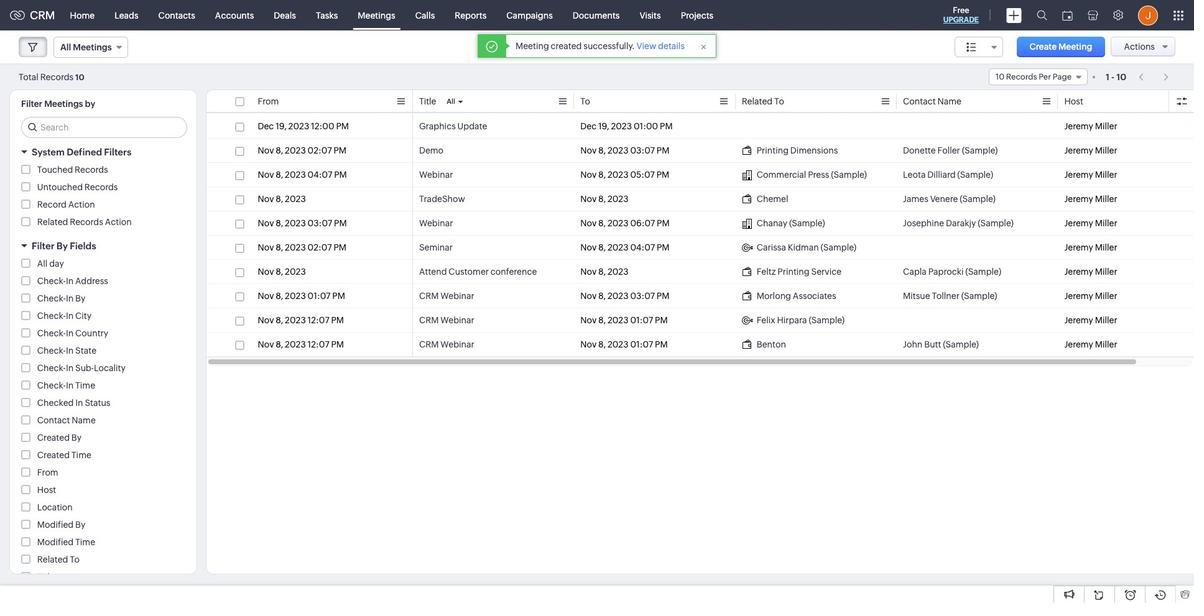 Task type: vqa. For each thing, say whether or not it's contained in the screenshot.
Chats image
no



Task type: locate. For each thing, give the bounding box(es) containing it.
0 vertical spatial 04:07
[[308, 170, 332, 180]]

checked in status
[[37, 398, 110, 408]]

1 vertical spatial name
[[72, 416, 96, 425]]

1 created from the top
[[37, 433, 70, 443]]

(sample) for john butt (sample)
[[943, 340, 979, 350]]

jeremy for donette foller (sample)
[[1065, 146, 1093, 156]]

1 vertical spatial 12:07
[[308, 340, 329, 350]]

record action
[[37, 200, 95, 210]]

title down modified time
[[37, 572, 54, 582]]

2 vertical spatial meetings
[[44, 99, 83, 109]]

time for modified time
[[75, 537, 95, 547]]

jeremy miller for donette foller (sample)
[[1065, 146, 1118, 156]]

0 horizontal spatial contact name
[[37, 416, 96, 425]]

by for filter
[[57, 241, 68, 251]]

nov 8, 2023 04:07 pm down dec 19, 2023 12:00 pm
[[258, 170, 347, 180]]

nov 8, 2023 02:07 pm for seminar
[[258, 243, 346, 253]]

1 19, from the left
[[276, 121, 287, 131]]

contact name up donette
[[903, 96, 962, 106]]

0 vertical spatial crm webinar
[[419, 291, 474, 301]]

by up day
[[57, 241, 68, 251]]

in down check-in address
[[66, 294, 74, 304]]

5 check- from the top
[[37, 346, 66, 356]]

0 vertical spatial contact name
[[903, 96, 962, 106]]

contact down checked
[[37, 416, 70, 425]]

1 vertical spatial related to
[[37, 555, 80, 565]]

nov 8, 2023 03:07 pm for demo
[[581, 146, 670, 156]]

system
[[32, 147, 65, 157]]

day
[[49, 259, 64, 269]]

printing up morlong associates
[[778, 267, 810, 277]]

2 modified from the top
[[37, 537, 74, 547]]

0 vertical spatial 03:07
[[630, 146, 655, 156]]

02:07 for demo
[[308, 146, 332, 156]]

seminar link
[[419, 241, 453, 254]]

all inside field
[[60, 42, 71, 52]]

meeting right the create
[[1059, 42, 1093, 52]]

0 vertical spatial webinar link
[[419, 169, 453, 181]]

records up 'filter meetings by'
[[40, 72, 74, 82]]

10 for 1 - 10
[[1117, 72, 1127, 82]]

status
[[85, 398, 110, 408]]

in for sub-
[[66, 363, 74, 373]]

crm webinar link
[[419, 290, 474, 302], [419, 314, 474, 327], [419, 338, 474, 351]]

3 jeremy miller from the top
[[1065, 170, 1118, 180]]

2 vertical spatial 03:07
[[630, 291, 655, 301]]

in left city
[[66, 311, 74, 321]]

1 vertical spatial contact name
[[37, 416, 96, 425]]

in for address
[[66, 276, 74, 286]]

country
[[75, 328, 108, 338]]

0 vertical spatial created
[[37, 433, 70, 443]]

miller for josephine darakjy (sample)
[[1095, 218, 1118, 228]]

10 jeremy from the top
[[1065, 340, 1093, 350]]

in for state
[[66, 346, 74, 356]]

1 vertical spatial nov 8, 2023 12:07 pm
[[258, 340, 344, 350]]

04:07
[[308, 170, 332, 180], [630, 243, 655, 253]]

kidman
[[788, 243, 819, 253]]

projects link
[[671, 0, 724, 30]]

nov
[[258, 146, 274, 156], [581, 146, 597, 156], [258, 170, 274, 180], [581, 170, 597, 180], [258, 194, 274, 204], [581, 194, 597, 204], [258, 218, 274, 228], [581, 218, 597, 228], [258, 243, 274, 253], [581, 243, 597, 253], [258, 267, 274, 277], [581, 267, 597, 277], [258, 291, 274, 301], [581, 291, 597, 301], [258, 315, 274, 325], [581, 315, 597, 325], [258, 340, 274, 350], [581, 340, 597, 350]]

1 vertical spatial modified
[[37, 537, 74, 547]]

by for created
[[71, 433, 82, 443]]

0 vertical spatial from
[[258, 96, 279, 106]]

webinar link
[[419, 169, 453, 181], [419, 217, 453, 230]]

check-in country
[[37, 328, 108, 338]]

(sample) up service
[[821, 243, 857, 253]]

from up dec 19, 2023 12:00 pm
[[258, 96, 279, 106]]

2 horizontal spatial 10
[[1117, 72, 1127, 82]]

dec left 12:00
[[258, 121, 274, 131]]

1 vertical spatial nov 8, 2023 02:07 pm
[[258, 243, 346, 253]]

1 vertical spatial 04:07
[[630, 243, 655, 253]]

search image
[[1037, 10, 1047, 21]]

related
[[742, 96, 773, 106], [37, 217, 68, 227], [37, 555, 68, 565]]

documents
[[573, 10, 620, 20]]

location
[[37, 503, 73, 513]]

host down page
[[1065, 96, 1083, 106]]

in left status
[[75, 398, 83, 408]]

1 horizontal spatial related to
[[742, 96, 784, 106]]

all up total records 10
[[60, 42, 71, 52]]

4 check- from the top
[[37, 328, 66, 338]]

check- down check-in city
[[37, 328, 66, 338]]

1 nov 8, 2023 02:07 pm from the top
[[258, 146, 346, 156]]

created down "created by"
[[37, 450, 70, 460]]

1 vertical spatial from
[[37, 468, 58, 478]]

to up dec 19, 2023 01:00 pm
[[581, 96, 590, 106]]

benton link
[[742, 338, 786, 351]]

time down modified by
[[75, 537, 95, 547]]

6 check- from the top
[[37, 363, 66, 373]]

2 vertical spatial related
[[37, 555, 68, 565]]

check- for check-in time
[[37, 381, 66, 391]]

check-in time
[[37, 381, 95, 391]]

2 jeremy miller from the top
[[1065, 146, 1118, 156]]

action up related records action on the left top of page
[[68, 200, 95, 210]]

1 horizontal spatial dec
[[581, 121, 597, 131]]

webinar link down demo
[[419, 169, 453, 181]]

in for status
[[75, 398, 83, 408]]

2 vertical spatial crm webinar link
[[419, 338, 474, 351]]

check- up check-in city
[[37, 294, 66, 304]]

time for created time
[[71, 450, 91, 460]]

5 jeremy from the top
[[1065, 218, 1093, 228]]

2 12:07 from the top
[[308, 340, 329, 350]]

(sample) right "press"
[[831, 170, 867, 180]]

filter down total
[[21, 99, 42, 109]]

check- down check-in by
[[37, 311, 66, 321]]

1 vertical spatial nov 8, 2023 04:07 pm
[[581, 243, 670, 253]]

9 jeremy from the top
[[1065, 315, 1093, 325]]

2 crm webinar from the top
[[419, 315, 474, 325]]

(sample) right the "darakjy"
[[978, 218, 1014, 228]]

by up modified time
[[75, 520, 85, 530]]

0 vertical spatial 01:07
[[308, 291, 331, 301]]

19, left 12:00
[[276, 121, 287, 131]]

0 horizontal spatial dec
[[258, 121, 274, 131]]

1 horizontal spatial host
[[1065, 96, 1083, 106]]

2 horizontal spatial all
[[447, 98, 455, 105]]

(sample) for donette foller (sample)
[[962, 146, 998, 156]]

nov 8, 2023
[[258, 194, 306, 204], [581, 194, 629, 204], [258, 267, 306, 277], [581, 267, 629, 277]]

in up checked in status
[[66, 381, 74, 391]]

0 horizontal spatial 10
[[75, 72, 84, 82]]

2 vertical spatial nov 8, 2023 03:07 pm
[[581, 291, 670, 301]]

0 vertical spatial 12:07
[[308, 315, 329, 325]]

0 vertical spatial nov 8, 2023 01:07 pm
[[258, 291, 345, 301]]

(sample) right the paprocki
[[966, 267, 1002, 277]]

(sample) right the "dilliard"
[[958, 170, 993, 180]]

related to up printing dimensions link
[[742, 96, 784, 106]]

(sample) right butt
[[943, 340, 979, 350]]

1 02:07 from the top
[[308, 146, 332, 156]]

name
[[938, 96, 962, 106], [72, 416, 96, 425]]

10 inside total records 10
[[75, 72, 84, 82]]

All Meetings field
[[53, 37, 128, 58]]

created by
[[37, 433, 82, 443]]

1 nov 8, 2023 12:07 pm from the top
[[258, 315, 344, 325]]

8 jeremy from the top
[[1065, 291, 1093, 301]]

state
[[75, 346, 96, 356]]

0 vertical spatial contact
[[903, 96, 936, 106]]

by up created time
[[71, 433, 82, 443]]

donette foller (sample)
[[903, 146, 998, 156]]

system defined filters
[[32, 147, 131, 157]]

action up filter by fields dropdown button
[[105, 217, 132, 227]]

1 miller from the top
[[1095, 121, 1118, 131]]

10 jeremy miller from the top
[[1065, 340, 1118, 350]]

morlong associates link
[[742, 290, 836, 302]]

commercial press (sample) link
[[742, 169, 867, 181]]

nov 8, 2023 02:07 pm for demo
[[258, 146, 346, 156]]

2 vertical spatial 01:07
[[630, 340, 653, 350]]

10 right -
[[1117, 72, 1127, 82]]

0 horizontal spatial contact
[[37, 416, 70, 425]]

check- up check-in time
[[37, 363, 66, 373]]

1 modified from the top
[[37, 520, 74, 530]]

jeremy miller for leota dilliard (sample)
[[1065, 170, 1118, 180]]

(sample) for leota dilliard (sample)
[[958, 170, 993, 180]]

1 vertical spatial webinar link
[[419, 217, 453, 230]]

modified time
[[37, 537, 95, 547]]

19, left 01:00
[[598, 121, 609, 131]]

by for modified
[[75, 520, 85, 530]]

0 horizontal spatial nov 8, 2023 04:07 pm
[[258, 170, 347, 180]]

modified for modified time
[[37, 537, 74, 547]]

2 vertical spatial all
[[37, 259, 48, 269]]

nov 8, 2023 01:07 pm
[[258, 291, 345, 301], [581, 315, 668, 325], [581, 340, 668, 350]]

contact up donette
[[903, 96, 936, 106]]

check- for check-in city
[[37, 311, 66, 321]]

1 vertical spatial title
[[37, 572, 54, 582]]

mitsue
[[903, 291, 930, 301]]

5 jeremy miller from the top
[[1065, 218, 1118, 228]]

jeremy miller for mitsue tollner (sample)
[[1065, 291, 1118, 301]]

0 vertical spatial nov 8, 2023 02:07 pm
[[258, 146, 346, 156]]

jeremy for john butt (sample)
[[1065, 340, 1093, 350]]

0 horizontal spatial host
[[37, 485, 56, 495]]

1 vertical spatial host
[[37, 485, 56, 495]]

meetings down home link
[[73, 42, 112, 52]]

defined
[[67, 147, 102, 157]]

records inside 'field'
[[1006, 72, 1037, 81]]

dilliard
[[928, 170, 956, 180]]

filter up 'all day' at top
[[32, 241, 54, 251]]

3 crm webinar link from the top
[[419, 338, 474, 351]]

2 dec from the left
[[581, 121, 597, 131]]

0 vertical spatial title
[[419, 96, 436, 106]]

(sample) up the "darakjy"
[[960, 194, 996, 204]]

james venere (sample)
[[903, 194, 996, 204]]

in left "state"
[[66, 346, 74, 356]]

untouched records
[[37, 182, 118, 192]]

miller for leota dilliard (sample)
[[1095, 170, 1118, 180]]

jeremy for josephine darakjy (sample)
[[1065, 218, 1093, 228]]

nov 8, 2023 02:07 pm
[[258, 146, 346, 156], [258, 243, 346, 253]]

time down "created by"
[[71, 450, 91, 460]]

0 vertical spatial printing
[[757, 146, 789, 156]]

1 check- from the top
[[37, 276, 66, 286]]

created for created time
[[37, 450, 70, 460]]

meetings left the calls link
[[358, 10, 395, 20]]

navigation
[[1133, 68, 1176, 86]]

10 for total records 10
[[75, 72, 84, 82]]

webinar link up the seminar link
[[419, 217, 453, 230]]

filter inside dropdown button
[[32, 241, 54, 251]]

free upgrade
[[943, 6, 979, 24]]

capla
[[903, 267, 927, 277]]

1 webinar link from the top
[[419, 169, 453, 181]]

0 vertical spatial crm webinar link
[[419, 290, 474, 302]]

all up the graphics update
[[447, 98, 455, 105]]

check- for check-in address
[[37, 276, 66, 286]]

1 horizontal spatial 19,
[[598, 121, 609, 131]]

tradeshow link
[[419, 193, 465, 205]]

3 miller from the top
[[1095, 170, 1118, 180]]

8 miller from the top
[[1095, 291, 1118, 301]]

created
[[551, 41, 582, 51]]

(sample)
[[962, 146, 998, 156], [831, 170, 867, 180], [958, 170, 993, 180], [960, 194, 996, 204], [789, 218, 825, 228], [978, 218, 1014, 228], [821, 243, 857, 253], [966, 267, 1002, 277], [961, 291, 997, 301], [809, 315, 845, 325], [943, 340, 979, 350]]

time down sub-
[[75, 381, 95, 391]]

records up fields
[[70, 217, 103, 227]]

crm for morlong associates
[[419, 291, 439, 301]]

2 nov 8, 2023 02:07 pm from the top
[[258, 243, 346, 253]]

2 created from the top
[[37, 450, 70, 460]]

2 webinar link from the top
[[419, 217, 453, 230]]

to down modified time
[[70, 555, 80, 565]]

title up 'graphics'
[[419, 96, 436, 106]]

create meeting button
[[1017, 37, 1105, 57]]

records left per
[[1006, 72, 1037, 81]]

0 vertical spatial name
[[938, 96, 962, 106]]

10 down the all meetings
[[75, 72, 84, 82]]

10 left per
[[996, 72, 1005, 81]]

in up check-in state
[[66, 328, 74, 338]]

1 vertical spatial time
[[71, 450, 91, 460]]

None field
[[955, 37, 1003, 57]]

in for time
[[66, 381, 74, 391]]

04:07 down 06:07
[[630, 243, 655, 253]]

leads
[[115, 10, 138, 20]]

3 check- from the top
[[37, 311, 66, 321]]

2 crm webinar link from the top
[[419, 314, 474, 327]]

1 vertical spatial action
[[105, 217, 132, 227]]

7 miller from the top
[[1095, 267, 1118, 277]]

1 horizontal spatial 10
[[996, 72, 1005, 81]]

crm
[[30, 9, 55, 22], [419, 291, 439, 301], [419, 315, 439, 325], [419, 340, 439, 350]]

3 jeremy from the top
[[1065, 170, 1093, 180]]

chanay (sample) link
[[742, 217, 825, 230]]

4 miller from the top
[[1095, 194, 1118, 204]]

0 horizontal spatial all
[[37, 259, 48, 269]]

all for all meetings
[[60, 42, 71, 52]]

donette foller (sample) link
[[903, 144, 998, 157]]

0 vertical spatial meetings
[[358, 10, 395, 20]]

(sample) for commercial press (sample)
[[831, 170, 867, 180]]

1 vertical spatial created
[[37, 450, 70, 460]]

host up the location
[[37, 485, 56, 495]]

0 horizontal spatial action
[[68, 200, 95, 210]]

records down defined
[[75, 165, 108, 175]]

name up foller
[[938, 96, 962, 106]]

related up printing dimensions link
[[742, 96, 773, 106]]

dec left 01:00
[[581, 121, 597, 131]]

1 vertical spatial 02:07
[[308, 243, 332, 253]]

in left sub-
[[66, 363, 74, 373]]

nov 8, 2023 04:07 pm down nov 8, 2023 06:07 pm
[[581, 243, 670, 253]]

meeting down campaigns on the top of page
[[516, 41, 549, 51]]

5 miller from the top
[[1095, 218, 1118, 228]]

related down modified time
[[37, 555, 68, 565]]

records down touched records
[[85, 182, 118, 192]]

by up city
[[75, 294, 85, 304]]

1 crm webinar link from the top
[[419, 290, 474, 302]]

demo
[[419, 146, 444, 156]]

all left day
[[37, 259, 48, 269]]

1 crm webinar from the top
[[419, 291, 474, 301]]

host
[[1065, 96, 1083, 106], [37, 485, 56, 495]]

address
[[75, 276, 108, 286]]

4 jeremy miller from the top
[[1065, 194, 1118, 204]]

02:07 for seminar
[[308, 243, 332, 253]]

dec for dec 19, 2023 01:00 pm
[[581, 121, 597, 131]]

crm for felix hirpara (sample)
[[419, 315, 439, 325]]

per
[[1039, 72, 1051, 81]]

0 horizontal spatial to
[[70, 555, 80, 565]]

filter for filter meetings by
[[21, 99, 42, 109]]

0 vertical spatial filter
[[21, 99, 42, 109]]

printing up the "commercial"
[[757, 146, 789, 156]]

webinar
[[419, 170, 453, 180], [419, 218, 453, 228], [441, 291, 474, 301], [441, 315, 474, 325], [441, 340, 474, 350]]

all for all
[[447, 98, 455, 105]]

check- down check-in country
[[37, 346, 66, 356]]

(sample) down associates on the right top
[[809, 315, 845, 325]]

checked
[[37, 398, 74, 408]]

filter meetings by
[[21, 99, 95, 109]]

tradeshow
[[419, 194, 465, 204]]

1 horizontal spatial action
[[105, 217, 132, 227]]

2 miller from the top
[[1095, 146, 1118, 156]]

1 vertical spatial 01:07
[[630, 315, 653, 325]]

1 horizontal spatial contact
[[903, 96, 936, 106]]

03:07 for demo
[[630, 146, 655, 156]]

4 jeremy from the top
[[1065, 194, 1093, 204]]

check-in sub-locality
[[37, 363, 125, 373]]

0 vertical spatial modified
[[37, 520, 74, 530]]

2 nov 8, 2023 12:07 pm from the top
[[258, 340, 344, 350]]

1 horizontal spatial 04:07
[[630, 243, 655, 253]]

graphics update link
[[419, 120, 487, 132]]

crm webinar link for morlong
[[419, 290, 474, 302]]

1 horizontal spatial name
[[938, 96, 962, 106]]

1 vertical spatial crm webinar
[[419, 315, 474, 325]]

row group containing dec 19, 2023 12:00 pm
[[207, 114, 1194, 357]]

records for related
[[70, 217, 103, 227]]

(sample) right foller
[[962, 146, 998, 156]]

capla paprocki (sample) link
[[903, 266, 1002, 278]]

jeremy for capla paprocki (sample)
[[1065, 267, 1093, 277]]

(sample) right the "tollner"
[[961, 291, 997, 301]]

0 horizontal spatial 19,
[[276, 121, 287, 131]]

search element
[[1029, 0, 1055, 30]]

0 vertical spatial all
[[60, 42, 71, 52]]

create menu element
[[999, 0, 1029, 30]]

documents link
[[563, 0, 630, 30]]

chanay (sample)
[[757, 218, 825, 228]]

12:07
[[308, 315, 329, 325], [308, 340, 329, 350]]

check- down 'all day' at top
[[37, 276, 66, 286]]

nov 8, 2023 03:07 pm for crm webinar
[[581, 291, 670, 301]]

from down created time
[[37, 468, 58, 478]]

customer
[[449, 267, 489, 277]]

7 jeremy from the top
[[1065, 267, 1093, 277]]

feltz printing service
[[757, 267, 842, 277]]

check- up checked
[[37, 381, 66, 391]]

2 horizontal spatial to
[[774, 96, 784, 106]]

meetings left the by
[[44, 99, 83, 109]]

related to down modified time
[[37, 555, 80, 565]]

name down checked in status
[[72, 416, 96, 425]]

created
[[37, 433, 70, 443], [37, 450, 70, 460]]

0 vertical spatial nov 8, 2023 03:07 pm
[[581, 146, 670, 156]]

modified down the location
[[37, 520, 74, 530]]

7 jeremy miller from the top
[[1065, 267, 1118, 277]]

1 12:07 from the top
[[308, 315, 329, 325]]

(sample) up "carissa kidman (sample)"
[[789, 218, 825, 228]]

chanay
[[757, 218, 788, 228]]

total records 10
[[19, 72, 84, 82]]

2 vertical spatial time
[[75, 537, 95, 547]]

(sample) for felix hirpara (sample)
[[809, 315, 845, 325]]

modified down modified by
[[37, 537, 74, 547]]

1 jeremy miller from the top
[[1065, 121, 1118, 131]]

04:07 down 12:00
[[308, 170, 332, 180]]

2 vertical spatial nov 8, 2023 01:07 pm
[[581, 340, 668, 350]]

1 vertical spatial 03:07
[[308, 218, 332, 228]]

2 check- from the top
[[37, 294, 66, 304]]

0 vertical spatial related to
[[742, 96, 784, 106]]

6 miller from the top
[[1095, 243, 1118, 253]]

2 19, from the left
[[598, 121, 609, 131]]

in up check-in by
[[66, 276, 74, 286]]

10 miller from the top
[[1095, 340, 1118, 350]]

1 vertical spatial nov 8, 2023 01:07 pm
[[581, 315, 668, 325]]

create
[[1030, 42, 1057, 52]]

to up printing dimensions link
[[774, 96, 784, 106]]

feltz
[[757, 267, 776, 277]]

crm webinar link for felix
[[419, 314, 474, 327]]

8 jeremy miller from the top
[[1065, 291, 1118, 301]]

1 vertical spatial related
[[37, 217, 68, 227]]

contact name up "created by"
[[37, 416, 96, 425]]

2 jeremy from the top
[[1065, 146, 1093, 156]]

2023
[[288, 121, 309, 131], [611, 121, 632, 131], [285, 146, 306, 156], [608, 146, 629, 156], [285, 170, 306, 180], [608, 170, 629, 180], [285, 194, 306, 204], [608, 194, 629, 204], [285, 218, 306, 228], [608, 218, 629, 228], [285, 243, 306, 253], [608, 243, 629, 253], [285, 267, 306, 277], [608, 267, 629, 277], [285, 291, 306, 301], [608, 291, 629, 301], [285, 315, 306, 325], [608, 315, 629, 325], [285, 340, 306, 350], [608, 340, 629, 350]]

crm link
[[10, 9, 55, 22]]

1 vertical spatial all
[[447, 98, 455, 105]]

06:07
[[630, 218, 655, 228]]

records
[[40, 72, 74, 82], [1006, 72, 1037, 81], [75, 165, 108, 175], [85, 182, 118, 192], [70, 217, 103, 227]]

josephine darakjy (sample)
[[903, 218, 1014, 228]]

0 vertical spatial 02:07
[[308, 146, 332, 156]]

from
[[258, 96, 279, 106], [37, 468, 58, 478]]

webinar for felix hirpara (sample)
[[441, 315, 474, 325]]

by inside dropdown button
[[57, 241, 68, 251]]

1 horizontal spatial all
[[60, 42, 71, 52]]

1 dec from the left
[[258, 121, 274, 131]]

12:07 for felix hirpara (sample)
[[308, 315, 329, 325]]

related down record on the top left
[[37, 217, 68, 227]]

2 vertical spatial crm webinar
[[419, 340, 474, 350]]

meetings inside field
[[73, 42, 112, 52]]

josephine darakjy (sample) link
[[903, 217, 1014, 230]]

john butt (sample)
[[903, 340, 979, 350]]

1 vertical spatial meetings
[[73, 42, 112, 52]]

2 02:07 from the top
[[308, 243, 332, 253]]

calls
[[415, 10, 435, 20]]

miller for donette foller (sample)
[[1095, 146, 1118, 156]]

touched records
[[37, 165, 108, 175]]

created up created time
[[37, 433, 70, 443]]

1 vertical spatial crm webinar link
[[419, 314, 474, 327]]

1 horizontal spatial nov 8, 2023 04:07 pm
[[581, 243, 670, 253]]

check-in address
[[37, 276, 108, 286]]

(sample) inside "link"
[[978, 218, 1014, 228]]

7 check- from the top
[[37, 381, 66, 391]]

row group
[[207, 114, 1194, 357]]

miller for mitsue tollner (sample)
[[1095, 291, 1118, 301]]

1 vertical spatial filter
[[32, 241, 54, 251]]

records for touched
[[75, 165, 108, 175]]

1 horizontal spatial meeting
[[1059, 42, 1093, 52]]

check- for check-in country
[[37, 328, 66, 338]]

meetings
[[358, 10, 395, 20], [73, 42, 112, 52], [44, 99, 83, 109]]

meetings for all meetings
[[73, 42, 112, 52]]

campaigns link
[[497, 0, 563, 30]]

actions
[[1124, 42, 1155, 52]]



Task type: describe. For each thing, give the bounding box(es) containing it.
update
[[458, 121, 487, 131]]

03:07 for crm webinar
[[630, 291, 655, 301]]

attend
[[419, 267, 447, 277]]

webinar link for nov 8, 2023 03:07 pm
[[419, 217, 453, 230]]

9 miller from the top
[[1095, 315, 1118, 325]]

created for created by
[[37, 433, 70, 443]]

feltz printing service link
[[742, 266, 842, 278]]

0 vertical spatial nov 8, 2023 04:07 pm
[[258, 170, 347, 180]]

1 vertical spatial printing
[[778, 267, 810, 277]]

conference
[[491, 267, 537, 277]]

6 jeremy from the top
[[1065, 243, 1093, 253]]

deals link
[[264, 0, 306, 30]]

nov 8, 2023 12:07 pm for benton
[[258, 340, 344, 350]]

total
[[19, 72, 38, 82]]

leota dilliard (sample)
[[903, 170, 993, 180]]

leads link
[[105, 0, 148, 30]]

miller for capla paprocki (sample)
[[1095, 267, 1118, 277]]

12:07 for benton
[[308, 340, 329, 350]]

3 crm webinar from the top
[[419, 340, 474, 350]]

check- for check-in state
[[37, 346, 66, 356]]

attend customer conference link
[[419, 266, 537, 278]]

chemel link
[[742, 193, 788, 205]]

05:07
[[630, 170, 655, 180]]

all day
[[37, 259, 64, 269]]

9 jeremy miller from the top
[[1065, 315, 1118, 325]]

campaigns
[[506, 10, 553, 20]]

josephine
[[903, 218, 944, 228]]

contacts link
[[148, 0, 205, 30]]

calls link
[[405, 0, 445, 30]]

home link
[[60, 0, 105, 30]]

1 horizontal spatial contact name
[[903, 96, 962, 106]]

by
[[85, 99, 95, 109]]

filter for filter by fields
[[32, 241, 54, 251]]

miller for john butt (sample)
[[1095, 340, 1118, 350]]

fields
[[70, 241, 96, 251]]

0 horizontal spatial related to
[[37, 555, 80, 565]]

create menu image
[[1006, 8, 1022, 23]]

19, for dec 19, 2023 12:00 pm
[[276, 121, 287, 131]]

morlong associates
[[757, 291, 836, 301]]

profile image
[[1138, 5, 1158, 25]]

0 horizontal spatial 04:07
[[308, 170, 332, 180]]

tasks link
[[306, 0, 348, 30]]

0 horizontal spatial meeting
[[516, 41, 549, 51]]

12:00
[[311, 121, 334, 131]]

accounts link
[[205, 0, 264, 30]]

1 horizontal spatial from
[[258, 96, 279, 106]]

accounts
[[215, 10, 254, 20]]

modified for modified by
[[37, 520, 74, 530]]

meeting inside create meeting button
[[1059, 42, 1093, 52]]

0 horizontal spatial from
[[37, 468, 58, 478]]

miller for james venere (sample)
[[1095, 194, 1118, 204]]

john butt (sample) link
[[903, 338, 979, 351]]

0 vertical spatial action
[[68, 200, 95, 210]]

0 vertical spatial time
[[75, 381, 95, 391]]

1
[[1106, 72, 1110, 82]]

01:07 for felix hirpara (sample)
[[630, 315, 653, 325]]

seminar
[[419, 243, 453, 253]]

venere
[[930, 194, 958, 204]]

1 vertical spatial contact
[[37, 416, 70, 425]]

city
[[75, 311, 91, 321]]

tasks
[[316, 10, 338, 20]]

demo link
[[419, 144, 444, 157]]

profile element
[[1131, 0, 1166, 30]]

check- for check-in by
[[37, 294, 66, 304]]

jeremy miller for james venere (sample)
[[1065, 194, 1118, 204]]

10 records per page
[[996, 72, 1072, 81]]

butt
[[924, 340, 941, 350]]

size image
[[966, 42, 976, 53]]

untouched
[[37, 182, 83, 192]]

0 horizontal spatial title
[[37, 572, 54, 582]]

calendar image
[[1062, 10, 1073, 20]]

1 vertical spatial nov 8, 2023 03:07 pm
[[258, 218, 347, 228]]

upgrade
[[943, 16, 979, 24]]

felix hirpara (sample) link
[[742, 314, 845, 327]]

in for country
[[66, 328, 74, 338]]

(sample) for james venere (sample)
[[960, 194, 996, 204]]

hirpara
[[777, 315, 807, 325]]

check-in by
[[37, 294, 85, 304]]

check- for check-in sub-locality
[[37, 363, 66, 373]]

1 horizontal spatial title
[[419, 96, 436, 106]]

6 jeremy miller from the top
[[1065, 243, 1118, 253]]

all for all day
[[37, 259, 48, 269]]

graphics update
[[419, 121, 487, 131]]

carissa
[[757, 243, 786, 253]]

nov 8, 2023 12:07 pm for felix hirpara (sample)
[[258, 315, 344, 325]]

jeremy miller for capla paprocki (sample)
[[1065, 267, 1118, 277]]

0 vertical spatial related
[[742, 96, 773, 106]]

(sample) for mitsue tollner (sample)
[[961, 291, 997, 301]]

mitsue tollner (sample)
[[903, 291, 997, 301]]

visits link
[[630, 0, 671, 30]]

check-in city
[[37, 311, 91, 321]]

printing dimensions link
[[742, 144, 838, 157]]

(sample) for josephine darakjy (sample)
[[978, 218, 1014, 228]]

10 inside 'field'
[[996, 72, 1005, 81]]

free
[[953, 6, 969, 15]]

(sample) for carissa kidman (sample)
[[821, 243, 857, 253]]

benton
[[757, 340, 786, 350]]

0 horizontal spatial name
[[72, 416, 96, 425]]

meetings for filter meetings by
[[44, 99, 83, 109]]

filters
[[104, 147, 131, 157]]

system defined filters button
[[10, 141, 197, 163]]

jeremy for james venere (sample)
[[1065, 194, 1093, 204]]

webinar for benton
[[441, 340, 474, 350]]

crm for benton
[[419, 340, 439, 350]]

mitsue tollner (sample) link
[[903, 290, 997, 302]]

successfully.
[[584, 41, 635, 51]]

projects
[[681, 10, 714, 20]]

in for by
[[66, 294, 74, 304]]

filter by fields
[[32, 241, 96, 251]]

jeremy miller for john butt (sample)
[[1065, 340, 1118, 350]]

crm webinar for morlong
[[419, 291, 474, 301]]

nov 8, 2023 01:07 pm for felix hirpara (sample)
[[581, 315, 668, 325]]

jeremy for mitsue tollner (sample)
[[1065, 291, 1093, 301]]

1 horizontal spatial to
[[581, 96, 590, 106]]

touched
[[37, 165, 73, 175]]

dimensions
[[790, 146, 838, 156]]

filter by fields button
[[10, 235, 197, 257]]

related records action
[[37, 217, 132, 227]]

19, for dec 19, 2023 01:00 pm
[[598, 121, 609, 131]]

page
[[1053, 72, 1072, 81]]

capla paprocki (sample)
[[903, 267, 1002, 277]]

carissa kidman (sample)
[[757, 243, 857, 253]]

nov 8, 2023 05:07 pm
[[581, 170, 669, 180]]

jeremy miller for josephine darakjy (sample)
[[1065, 218, 1118, 228]]

leota
[[903, 170, 926, 180]]

0 vertical spatial host
[[1065, 96, 1083, 106]]

records for total
[[40, 72, 74, 82]]

all meetings
[[60, 42, 112, 52]]

jeremy for leota dilliard (sample)
[[1065, 170, 1093, 180]]

details
[[658, 41, 685, 51]]

darakjy
[[946, 218, 976, 228]]

webinar for morlong associates
[[441, 291, 474, 301]]

crm webinar for felix
[[419, 315, 474, 325]]

attend customer conference
[[419, 267, 537, 277]]

1 jeremy from the top
[[1065, 121, 1093, 131]]

sub-
[[75, 363, 94, 373]]

contacts
[[158, 10, 195, 20]]

webinar link for nov 8, 2023 04:07 pm
[[419, 169, 453, 181]]

graphics
[[419, 121, 456, 131]]

created time
[[37, 450, 91, 460]]

10 Records Per Page field
[[989, 68, 1088, 85]]

records for 10
[[1006, 72, 1037, 81]]

reports
[[455, 10, 487, 20]]

Search text field
[[22, 118, 187, 137]]

dec for dec 19, 2023 12:00 pm
[[258, 121, 274, 131]]

dec 19, 2023 01:00 pm
[[581, 121, 673, 131]]

records for untouched
[[85, 182, 118, 192]]

john
[[903, 340, 923, 350]]

record
[[37, 200, 66, 210]]

(sample) for capla paprocki (sample)
[[966, 267, 1002, 277]]

in for city
[[66, 311, 74, 321]]

nov 8, 2023 01:07 pm for benton
[[581, 340, 668, 350]]

deals
[[274, 10, 296, 20]]

nov 8, 2023 06:07 pm
[[581, 218, 670, 228]]

01:07 for benton
[[630, 340, 653, 350]]



